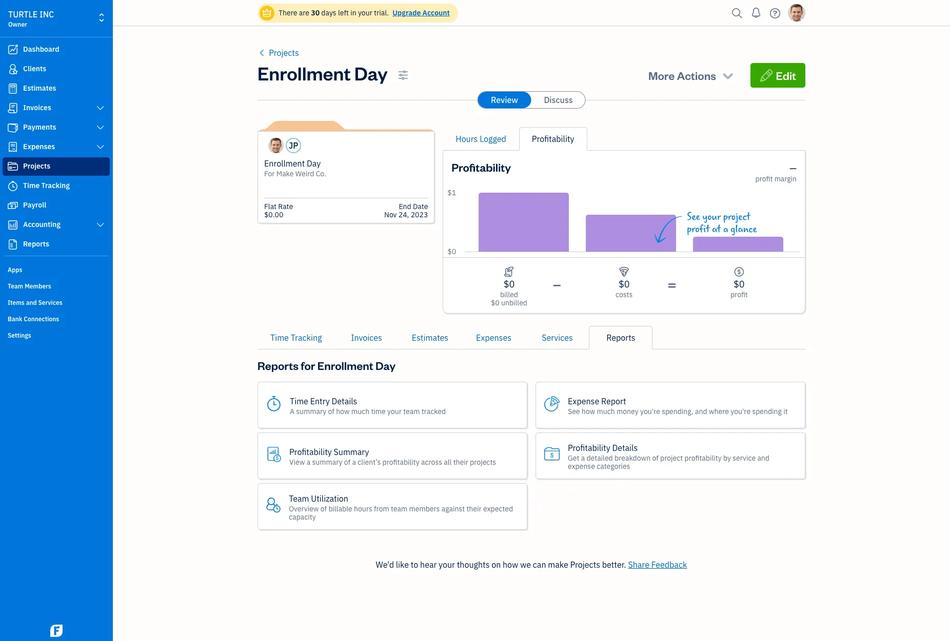 Task type: vqa. For each thing, say whether or not it's contained in the screenshot.
Profitability Details's profitability
yes



Task type: locate. For each thing, give the bounding box(es) containing it.
1 vertical spatial and
[[695, 407, 707, 416]]

1 vertical spatial team
[[289, 494, 309, 504]]

much inside time entry details a summary of how much time your team tracked
[[351, 407, 369, 416]]

— profit margin
[[755, 163, 797, 184]]

estimate image
[[7, 84, 19, 94]]

much down report
[[597, 407, 615, 416]]

enrollment for enrollment day for make weird co.
[[264, 159, 305, 169]]

client image
[[7, 64, 19, 74]]

1 horizontal spatial profit
[[731, 290, 748, 300]]

0 vertical spatial details
[[332, 396, 357, 407]]

expense image
[[7, 142, 19, 152]]

report image
[[7, 240, 19, 250]]

chevron large down image inside payments link
[[96, 124, 105, 132]]

their
[[453, 458, 468, 467], [467, 505, 482, 514]]

your right the time
[[387, 407, 402, 416]]

invoices up payments
[[23, 103, 51, 112]]

0 vertical spatial their
[[453, 458, 468, 467]]

edit
[[776, 68, 796, 83]]

freshbooks image
[[48, 625, 65, 638]]

summary down entry
[[296, 407, 326, 416]]

review link
[[478, 92, 531, 108]]

expenses down 'unbilled'
[[476, 333, 511, 343]]

day up co.
[[307, 159, 321, 169]]

2 vertical spatial and
[[757, 454, 769, 463]]

your right hear
[[439, 560, 455, 570]]

0 vertical spatial expenses
[[23, 142, 55, 151]]

projects
[[470, 458, 496, 467]]

you're right money
[[640, 407, 660, 416]]

2 horizontal spatial how
[[582, 407, 595, 416]]

0 horizontal spatial projects
[[23, 162, 50, 171]]

chevron large down image
[[96, 124, 105, 132], [96, 143, 105, 151]]

reports down accounting
[[23, 240, 49, 249]]

profit for $0
[[731, 290, 748, 300]]

1 vertical spatial expenses link
[[462, 326, 526, 350]]

1 vertical spatial reports link
[[589, 326, 653, 350]]

like
[[396, 560, 409, 570]]

projects inside button
[[269, 48, 299, 58]]

reports for enrollment day
[[258, 359, 396, 373]]

1 vertical spatial time tracking
[[270, 333, 322, 343]]

project up glance
[[723, 211, 750, 223]]

of down summary
[[344, 458, 350, 467]]

0 horizontal spatial team
[[8, 283, 23, 290]]

your inside time entry details a summary of how much time your team tracked
[[387, 407, 402, 416]]

projects link
[[3, 157, 110, 176]]

$0 profit
[[731, 279, 748, 300]]

0 vertical spatial profit
[[755, 174, 773, 184]]

enrollment up 'make'
[[264, 159, 305, 169]]

1 vertical spatial team
[[391, 505, 407, 514]]

project image
[[7, 162, 19, 172]]

team
[[403, 407, 420, 416], [391, 505, 407, 514]]

2 vertical spatial profit
[[731, 290, 748, 300]]

1 vertical spatial summary
[[312, 458, 342, 467]]

profit inside see your project profit at a glance
[[687, 224, 710, 235]]

estimates link for the right expenses link
[[398, 326, 462, 350]]

summary inside time entry details a summary of how much time your team tracked
[[296, 407, 326, 416]]

1 horizontal spatial invoices
[[351, 333, 382, 343]]

0 vertical spatial team
[[8, 283, 23, 290]]

projects inside main element
[[23, 162, 50, 171]]

1 vertical spatial expenses
[[476, 333, 511, 343]]

of down utilization
[[321, 505, 327, 514]]

estimates link for top invoices link
[[3, 80, 110, 98]]

profitability inside profitability summary view a summary of a client's profitability across all their projects
[[289, 447, 332, 457]]

crown image
[[262, 7, 272, 18]]

capacity
[[289, 513, 316, 522]]

project inside see your project profit at a glance
[[723, 211, 750, 223]]

0 vertical spatial invoices link
[[3, 99, 110, 117]]

time tracking up the for
[[270, 333, 322, 343]]

chevron large down image up payments link
[[96, 104, 105, 112]]

2 chevron large down image from the top
[[96, 143, 105, 151]]

1 vertical spatial see
[[568, 407, 580, 416]]

search image
[[729, 5, 745, 21]]

projects right make
[[570, 560, 600, 570]]

0 vertical spatial tracking
[[41, 181, 70, 190]]

for
[[264, 169, 275, 179]]

time tracking down projects link
[[23, 181, 70, 190]]

0 horizontal spatial see
[[568, 407, 580, 416]]

2 horizontal spatial projects
[[570, 560, 600, 570]]

invoices inside main element
[[23, 103, 51, 112]]

0 horizontal spatial estimates
[[23, 84, 56, 93]]

of inside profitability summary view a summary of a client's profitability across all their projects
[[344, 458, 350, 467]]

profitability down hours logged
[[452, 160, 511, 174]]

1 vertical spatial chevron large down image
[[96, 221, 105, 229]]

entry
[[310, 396, 330, 407]]

invoices link
[[3, 99, 110, 117], [335, 326, 398, 350]]

how left the time
[[336, 407, 350, 416]]

date
[[413, 202, 428, 211]]

$0 for $0 billed $0 unbilled
[[504, 279, 515, 290]]

0 vertical spatial day
[[354, 61, 388, 85]]

projects right project icon
[[23, 162, 50, 171]]

0 horizontal spatial time
[[23, 181, 40, 190]]

timer image
[[7, 181, 19, 191]]

$0 for $0 profit
[[734, 279, 745, 290]]

0 vertical spatial invoices
[[23, 103, 51, 112]]

0 vertical spatial estimates
[[23, 84, 56, 93]]

0 horizontal spatial time tracking link
[[3, 177, 110, 195]]

0 horizontal spatial reports link
[[3, 235, 110, 254]]

more
[[648, 68, 675, 83]]

0 horizontal spatial and
[[26, 299, 37, 307]]

connections
[[24, 316, 59, 323]]

profit down dollarsigncircle icon
[[731, 290, 748, 300]]

team down apps
[[8, 283, 23, 290]]

enrollment for enrollment day
[[258, 61, 351, 85]]

reports left the for
[[258, 359, 299, 373]]

reports link down costs
[[589, 326, 653, 350]]

invoice image
[[7, 103, 19, 113]]

0 horizontal spatial expenses link
[[3, 138, 110, 156]]

2 horizontal spatial time
[[290, 396, 308, 407]]

your right in
[[358, 8, 372, 17]]

0 vertical spatial see
[[687, 211, 700, 223]]

are
[[299, 8, 309, 17]]

and right service
[[757, 454, 769, 463]]

day left settings for this project image
[[354, 61, 388, 85]]

1 horizontal spatial profitability
[[685, 454, 722, 463]]

1 horizontal spatial much
[[597, 407, 615, 416]]

profitability details get a detailed breakdown of project profitability by service and expense categories
[[568, 443, 769, 471]]

time tracking link up the for
[[258, 326, 335, 350]]

their right all at the left
[[453, 458, 468, 467]]

expenses down payments
[[23, 142, 55, 151]]

1 horizontal spatial projects
[[269, 48, 299, 58]]

tracking inside main element
[[41, 181, 70, 190]]

$0 inside $0 costs
[[619, 279, 630, 290]]

estimates
[[23, 84, 56, 93], [412, 333, 448, 343]]

main element
[[0, 0, 139, 642]]

tracking down projects link
[[41, 181, 70, 190]]

2 vertical spatial time
[[290, 396, 308, 407]]

details inside time entry details a summary of how much time your team tracked
[[332, 396, 357, 407]]

0 vertical spatial reports link
[[3, 235, 110, 254]]

it
[[784, 407, 788, 416]]

profit left at
[[687, 224, 710, 235]]

payroll link
[[3, 196, 110, 215]]

1 vertical spatial profit
[[687, 224, 710, 235]]

members
[[409, 505, 440, 514]]

how
[[336, 407, 350, 416], [582, 407, 595, 416], [503, 560, 518, 570]]

of right breakdown on the bottom of the page
[[652, 454, 659, 463]]

expense
[[568, 396, 599, 407]]

team inside team utilization overview of billable hours from team members against their expected capacity
[[289, 494, 309, 504]]

1 vertical spatial projects
[[23, 162, 50, 171]]

enrollment inside enrollment day for make weird co.
[[264, 159, 305, 169]]

0 horizontal spatial project
[[660, 454, 683, 463]]

make
[[276, 169, 294, 179]]

much
[[351, 407, 369, 416], [597, 407, 615, 416]]

co.
[[316, 169, 326, 179]]

team members link
[[3, 279, 110, 294]]

1 vertical spatial invoices link
[[335, 326, 398, 350]]

profitability for profitability details
[[685, 454, 722, 463]]

1 vertical spatial details
[[612, 443, 638, 453]]

0 vertical spatial team
[[403, 407, 420, 416]]

chevron large down image inside accounting "link"
[[96, 221, 105, 229]]

their inside profitability summary view a summary of a client's profitability across all their projects
[[453, 458, 468, 467]]

$0 for $0 costs
[[619, 279, 630, 290]]

chevron large down image
[[96, 104, 105, 112], [96, 221, 105, 229]]

detailed
[[587, 454, 613, 463]]

profitability inside profitability summary view a summary of a client's profitability across all their projects
[[383, 458, 420, 467]]

1 vertical spatial time tracking link
[[258, 326, 335, 350]]

profit inside '— profit margin'
[[755, 174, 773, 184]]

their inside team utilization overview of billable hours from team members against their expected capacity
[[467, 505, 482, 514]]

0 horizontal spatial invoices
[[23, 103, 51, 112]]

from
[[374, 505, 389, 514]]

0 vertical spatial expenses link
[[3, 138, 110, 156]]

team left 'tracked'
[[403, 407, 420, 416]]

of inside time entry details a summary of how much time your team tracked
[[328, 407, 334, 416]]

much inside expense report see how much money you're spending, and where you're spending it
[[597, 407, 615, 416]]

profit for —
[[755, 174, 773, 184]]

clients link
[[3, 60, 110, 78]]

glance
[[731, 224, 757, 235]]

0 horizontal spatial reports
[[23, 240, 49, 249]]

1 vertical spatial estimates link
[[398, 326, 462, 350]]

0 horizontal spatial profit
[[687, 224, 710, 235]]

$0 inside $0 profit
[[734, 279, 745, 290]]

0 vertical spatial services
[[38, 299, 62, 307]]

much left the time
[[351, 407, 369, 416]]

1 horizontal spatial see
[[687, 211, 700, 223]]

categories
[[597, 462, 630, 471]]

more actions button
[[639, 63, 744, 88]]

team for members
[[8, 283, 23, 290]]

how down the expense
[[582, 407, 595, 416]]

1 vertical spatial tracking
[[291, 333, 322, 343]]

2023
[[411, 210, 428, 220]]

notifications image
[[748, 3, 764, 23]]

team right 'from'
[[391, 505, 407, 514]]

expenses link down payments link
[[3, 138, 110, 156]]

2 vertical spatial enrollment
[[317, 359, 373, 373]]

payroll
[[23, 201, 46, 210]]

1 horizontal spatial details
[[612, 443, 638, 453]]

chevronleft image
[[258, 47, 267, 59]]

1 vertical spatial enrollment
[[264, 159, 305, 169]]

reports link
[[3, 235, 110, 254], [589, 326, 653, 350]]

a right at
[[723, 224, 728, 235]]

your up at
[[703, 211, 721, 223]]

invoices link up the reports for enrollment day
[[335, 326, 398, 350]]

1 vertical spatial project
[[660, 454, 683, 463]]

team up overview
[[289, 494, 309, 504]]

details up breakdown on the bottom of the page
[[612, 443, 638, 453]]

across
[[421, 458, 442, 467]]

there are 30 days left in your trial. upgrade account
[[279, 8, 450, 17]]

see inside see your project profit at a glance
[[687, 211, 700, 223]]

chevron large down image for payments
[[96, 124, 105, 132]]

profit left margin
[[755, 174, 773, 184]]

0 horizontal spatial expenses
[[23, 142, 55, 151]]

1 vertical spatial time
[[270, 333, 289, 343]]

summary
[[296, 407, 326, 416], [312, 458, 342, 467]]

team utilization overview of billable hours from team members against their expected capacity
[[289, 494, 513, 522]]

summary
[[334, 447, 369, 457]]

time entry details a summary of how much time your team tracked
[[290, 396, 446, 416]]

share feedback button
[[628, 559, 687, 572]]

dashboard image
[[7, 45, 19, 55]]

unbilled
[[501, 299, 527, 308]]

jp
[[289, 141, 298, 151]]

1 vertical spatial their
[[467, 505, 482, 514]]

profitability up detailed
[[568, 443, 610, 453]]

service
[[733, 454, 756, 463]]

0 vertical spatial summary
[[296, 407, 326, 416]]

0 horizontal spatial services
[[38, 299, 62, 307]]

account
[[423, 8, 450, 17]]

details right entry
[[332, 396, 357, 407]]

how right on
[[503, 560, 518, 570]]

discuss link
[[532, 92, 585, 108]]

2 horizontal spatial profit
[[755, 174, 773, 184]]

details
[[332, 396, 357, 407], [612, 443, 638, 453]]

a
[[723, 224, 728, 235], [581, 454, 585, 463], [307, 458, 311, 467], [352, 458, 356, 467]]

profitability inside profitability details get a detailed breakdown of project profitability by service and expense categories
[[685, 454, 722, 463]]

1 horizontal spatial and
[[695, 407, 707, 416]]

0 horizontal spatial profitability
[[383, 458, 420, 467]]

money
[[617, 407, 639, 416]]

day up time entry details a summary of how much time your team tracked
[[376, 359, 396, 373]]

summary inside profitability summary view a summary of a client's profitability across all their projects
[[312, 458, 342, 467]]

1 vertical spatial estimates
[[412, 333, 448, 343]]

day for enrollment day for make weird co.
[[307, 159, 321, 169]]

0 vertical spatial project
[[723, 211, 750, 223]]

a right get
[[581, 454, 585, 463]]

0 horizontal spatial how
[[336, 407, 350, 416]]

enrollment down projects button
[[258, 61, 351, 85]]

day inside enrollment day for make weird co.
[[307, 159, 321, 169]]

profitability left the 'across'
[[383, 458, 420, 467]]

overview
[[289, 505, 319, 514]]

for
[[301, 359, 315, 373]]

projects
[[269, 48, 299, 58], [23, 162, 50, 171], [570, 560, 600, 570]]

trial.
[[374, 8, 389, 17]]

1 horizontal spatial you're
[[731, 407, 751, 416]]

settings for this project image
[[398, 69, 408, 82]]

dollarsigncircle image
[[734, 266, 745, 279]]

and left where
[[695, 407, 707, 416]]

services
[[38, 299, 62, 307], [542, 333, 573, 343]]

1 much from the left
[[351, 407, 369, 416]]

you're
[[640, 407, 660, 416], [731, 407, 751, 416]]

estimates inside main element
[[23, 84, 56, 93]]

flat
[[264, 202, 277, 211]]

hours logged
[[456, 134, 506, 144]]

summary down summary
[[312, 458, 342, 467]]

1 chevron large down image from the top
[[96, 104, 105, 112]]

a right view
[[307, 458, 311, 467]]

payments link
[[3, 119, 110, 137]]

reports down costs
[[607, 333, 635, 343]]

profitability down discuss
[[532, 134, 574, 144]]

a down summary
[[352, 458, 356, 467]]

chevron large down image down the payroll 'link'
[[96, 221, 105, 229]]

and right items on the top of the page
[[26, 299, 37, 307]]

0 horizontal spatial much
[[351, 407, 369, 416]]

invoices up the reports for enrollment day
[[351, 333, 382, 343]]

0 horizontal spatial details
[[332, 396, 357, 407]]

projects right chevronleft image
[[269, 48, 299, 58]]

details inside profitability details get a detailed breakdown of project profitability by service and expense categories
[[612, 443, 638, 453]]

time tracking link up the payroll 'link'
[[3, 177, 110, 195]]

0 vertical spatial time tracking
[[23, 181, 70, 190]]

expenses link
[[3, 138, 110, 156], [462, 326, 526, 350]]

2 much from the left
[[597, 407, 615, 416]]

$0 costs
[[616, 279, 633, 300]]

1 chevron large down image from the top
[[96, 124, 105, 132]]

you're right where
[[731, 407, 751, 416]]

bank connections link
[[3, 311, 110, 327]]

1 horizontal spatial estimates link
[[398, 326, 462, 350]]

0 vertical spatial time
[[23, 181, 40, 190]]

team inside main element
[[8, 283, 23, 290]]

1 vertical spatial chevron large down image
[[96, 143, 105, 151]]

invoices image
[[504, 266, 514, 279]]

upgrade account link
[[391, 8, 450, 17]]

team
[[8, 283, 23, 290], [289, 494, 309, 504]]

reports
[[23, 240, 49, 249], [607, 333, 635, 343], [258, 359, 299, 373]]

1 horizontal spatial time
[[270, 333, 289, 343]]

2 chevron large down image from the top
[[96, 221, 105, 229]]

profitability
[[532, 134, 574, 144], [452, 160, 511, 174], [568, 443, 610, 453], [289, 447, 332, 457]]

0 vertical spatial enrollment
[[258, 61, 351, 85]]

chevron large down image inside expenses link
[[96, 143, 105, 151]]

0 vertical spatial reports
[[23, 240, 49, 249]]

expenses link down 'unbilled'
[[462, 326, 526, 350]]

time
[[23, 181, 40, 190], [270, 333, 289, 343], [290, 396, 308, 407]]

enrollment right the for
[[317, 359, 373, 373]]

1 horizontal spatial how
[[503, 560, 518, 570]]

reports inside main element
[[23, 240, 49, 249]]

profitability left by
[[685, 454, 722, 463]]

of
[[328, 407, 334, 416], [652, 454, 659, 463], [344, 458, 350, 467], [321, 505, 327, 514]]

2 horizontal spatial and
[[757, 454, 769, 463]]

0 vertical spatial estimates link
[[3, 80, 110, 98]]

invoices link up payments link
[[3, 99, 110, 117]]

project right breakdown on the bottom of the page
[[660, 454, 683, 463]]

1 horizontal spatial team
[[289, 494, 309, 504]]

chevron large down image for expenses
[[96, 143, 105, 151]]

their right against
[[467, 505, 482, 514]]

of down entry
[[328, 407, 334, 416]]

0 vertical spatial chevron large down image
[[96, 104, 105, 112]]

team inside time entry details a summary of how much time your team tracked
[[403, 407, 420, 416]]

0 horizontal spatial tracking
[[41, 181, 70, 190]]

reports link down accounting "link"
[[3, 235, 110, 254]]

profitability up view
[[289, 447, 332, 457]]

tracking up the for
[[291, 333, 322, 343]]

of inside profitability details get a detailed breakdown of project profitability by service and expense categories
[[652, 454, 659, 463]]

see your project profit at a glance
[[687, 211, 757, 235]]

time tracking
[[23, 181, 70, 190], [270, 333, 322, 343]]

enrollment day
[[258, 61, 388, 85]]

0 vertical spatial projects
[[269, 48, 299, 58]]



Task type: describe. For each thing, give the bounding box(es) containing it.
1 horizontal spatial expenses link
[[462, 326, 526, 350]]

members
[[25, 283, 51, 290]]

go to help image
[[767, 5, 783, 21]]

pencil image
[[760, 68, 774, 83]]

items and services
[[8, 299, 62, 307]]

apps link
[[3, 262, 110, 278]]

1 horizontal spatial tracking
[[291, 333, 322, 343]]

$1
[[448, 188, 456, 198]]

your inside see your project profit at a glance
[[703, 211, 721, 223]]

where
[[709, 407, 729, 416]]

profitability button
[[532, 133, 574, 145]]

margin
[[774, 174, 797, 184]]

upgrade
[[393, 8, 421, 17]]

spending
[[752, 407, 782, 416]]

team for utilization
[[289, 494, 309, 504]]

rate
[[278, 202, 293, 211]]

flat rate $0.00
[[264, 202, 293, 220]]

at
[[712, 224, 721, 235]]

turtle inc owner
[[8, 9, 54, 28]]

2 you're from the left
[[731, 407, 751, 416]]

a inside profitability details get a detailed breakdown of project profitability by service and expense categories
[[581, 454, 585, 463]]

left
[[338, 8, 349, 17]]

nov
[[384, 210, 397, 220]]

by
[[723, 454, 731, 463]]

turtle
[[8, 9, 38, 19]]

time inside main element
[[23, 181, 40, 190]]

$0.00
[[264, 210, 283, 220]]

costs
[[616, 290, 633, 300]]

all
[[444, 458, 452, 467]]

payment image
[[7, 123, 19, 133]]

days
[[321, 8, 336, 17]]

1 horizontal spatial estimates
[[412, 333, 448, 343]]

owner
[[8, 21, 27, 28]]

inc
[[40, 9, 54, 19]]

how inside expense report see how much money you're spending, and where you're spending it
[[582, 407, 595, 416]]

project inside profitability details get a detailed breakdown of project profitability by service and expense categories
[[660, 454, 683, 463]]

1 vertical spatial invoices
[[351, 333, 382, 343]]

more actions
[[648, 68, 716, 83]]

chevrondown image
[[721, 68, 735, 83]]

clients
[[23, 64, 46, 73]]

chevron large down image for invoices
[[96, 104, 105, 112]]

to
[[411, 560, 418, 570]]

we'd
[[376, 560, 394, 570]]

we'd like to hear your thoughts on how we can make projects better. share feedback
[[376, 560, 687, 570]]

apps
[[8, 266, 22, 274]]

view
[[289, 458, 305, 467]]

get
[[568, 454, 579, 463]]

hours logged button
[[456, 133, 506, 145]]

expected
[[483, 505, 513, 514]]

summary for profitability
[[312, 458, 342, 467]]

0 vertical spatial time tracking link
[[3, 177, 110, 195]]

money image
[[7, 201, 19, 211]]

profitability for profitability summary
[[383, 458, 420, 467]]

time inside time entry details a summary of how much time your team tracked
[[290, 396, 308, 407]]

better.
[[602, 560, 626, 570]]

end date nov 24, 2023
[[384, 202, 428, 220]]

profitability summary view a summary of a client's profitability across all their projects
[[289, 447, 496, 467]]

services inside main element
[[38, 299, 62, 307]]

a
[[290, 407, 294, 416]]

dashboard
[[23, 45, 59, 54]]

tracked
[[422, 407, 446, 416]]

1 horizontal spatial services
[[542, 333, 573, 343]]

weird
[[295, 169, 314, 179]]

feedback
[[651, 560, 687, 570]]

and inside items and services link
[[26, 299, 37, 307]]

and inside expense report see how much money you're spending, and where you're spending it
[[695, 407, 707, 416]]

2 horizontal spatial reports
[[607, 333, 635, 343]]

payments
[[23, 123, 56, 132]]

accounting
[[23, 220, 61, 229]]

1 you're from the left
[[640, 407, 660, 416]]

breakdown
[[615, 454, 651, 463]]

of inside team utilization overview of billable hours from team members against their expected capacity
[[321, 505, 327, 514]]

against
[[442, 505, 465, 514]]

a inside see your project profit at a glance
[[723, 224, 728, 235]]

profitability inside profitability details get a detailed breakdown of project profitability by service and expense categories
[[568, 443, 610, 453]]

team inside team utilization overview of billable hours from team members against their expected capacity
[[391, 505, 407, 514]]

dashboard link
[[3, 41, 110, 59]]

chart image
[[7, 220, 19, 230]]

expense
[[568, 462, 595, 471]]

1 horizontal spatial invoices link
[[335, 326, 398, 350]]

edit link
[[750, 63, 805, 88]]

bank
[[8, 316, 22, 323]]

utilization
[[311, 494, 348, 504]]

bank connections
[[8, 316, 59, 323]]

1 horizontal spatial reports
[[258, 359, 299, 373]]

projects button
[[258, 47, 299, 59]]

there
[[279, 8, 297, 17]]

1 horizontal spatial time tracking link
[[258, 326, 335, 350]]

discuss
[[544, 95, 573, 105]]

spending,
[[662, 407, 693, 416]]

expenses inside main element
[[23, 142, 55, 151]]

team members
[[8, 283, 51, 290]]

make
[[548, 560, 568, 570]]

can
[[533, 560, 546, 570]]

$0 for $0
[[448, 247, 456, 257]]

on
[[492, 560, 501, 570]]

report
[[601, 396, 626, 407]]

thoughts
[[457, 560, 490, 570]]

—
[[790, 163, 797, 174]]

how inside time entry details a summary of how much time your team tracked
[[336, 407, 350, 416]]

time tracking inside main element
[[23, 181, 70, 190]]

review
[[491, 95, 518, 105]]

24,
[[399, 210, 409, 220]]

logged
[[480, 134, 506, 144]]

2 vertical spatial day
[[376, 359, 396, 373]]

see inside expense report see how much money you're spending, and where you're spending it
[[568, 407, 580, 416]]

2 vertical spatial projects
[[570, 560, 600, 570]]

we
[[520, 560, 531, 570]]

summary for time
[[296, 407, 326, 416]]

hours
[[354, 505, 372, 514]]

day for enrollment day
[[354, 61, 388, 85]]

and inside profitability details get a detailed breakdown of project profitability by service and expense categories
[[757, 454, 769, 463]]

items and services link
[[3, 295, 110, 310]]

actions
[[677, 68, 716, 83]]

1 horizontal spatial time tracking
[[270, 333, 322, 343]]

chevron large down image for accounting
[[96, 221, 105, 229]]

expenses image
[[619, 266, 629, 279]]

30
[[311, 8, 320, 17]]

1 horizontal spatial expenses
[[476, 333, 511, 343]]



